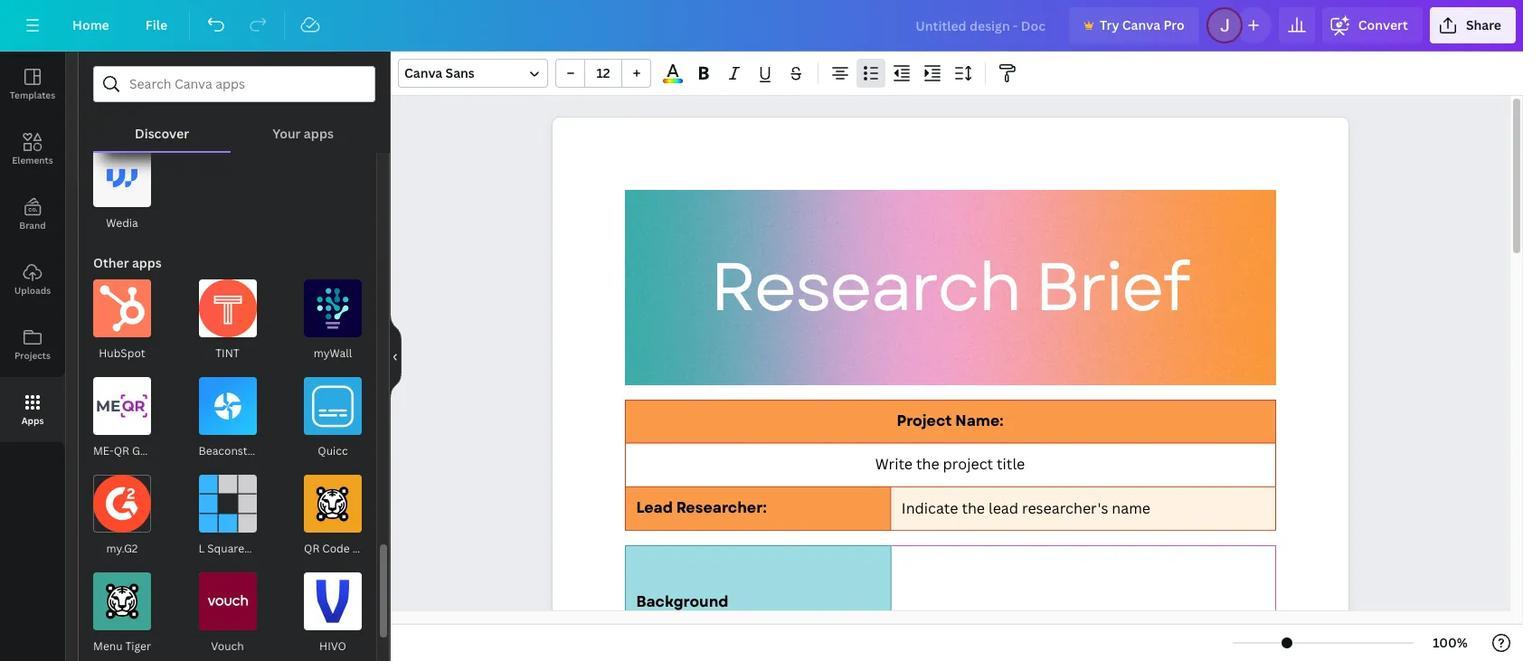 Task type: vqa. For each thing, say whether or not it's contained in the screenshot.
100%
yes



Task type: locate. For each thing, give the bounding box(es) containing it.
apps right other
[[132, 254, 162, 271]]

try
[[1100, 16, 1120, 33]]

hivo
[[320, 639, 346, 654]]

elements
[[12, 154, 53, 167]]

beaconstac
[[199, 443, 260, 459]]

convert
[[1359, 16, 1409, 33]]

1 horizontal spatial apps
[[304, 125, 334, 142]]

hide image
[[390, 313, 402, 400]]

0 horizontal spatial generator
[[132, 443, 185, 459]]

apps inside your apps button
[[304, 125, 334, 142]]

tiger
[[125, 639, 151, 654]]

hub
[[254, 541, 276, 557]]

1 vertical spatial apps
[[132, 254, 162, 271]]

uploads
[[14, 284, 51, 297]]

1 vertical spatial canva
[[405, 64, 443, 81]]

0 vertical spatial generator
[[132, 443, 185, 459]]

generator for me-qr generator
[[132, 443, 185, 459]]

canva inside "popup button"
[[405, 64, 443, 81]]

projects
[[14, 349, 51, 362]]

your apps button
[[231, 102, 376, 151]]

apps right your at top left
[[304, 125, 334, 142]]

0 vertical spatial apps
[[304, 125, 334, 142]]

qr code generator
[[304, 541, 406, 557]]

generator
[[132, 443, 185, 459], [353, 541, 406, 557]]

1 horizontal spatial canva
[[1123, 16, 1161, 33]]

apps
[[21, 414, 44, 427]]

l squared hub
[[199, 541, 276, 557]]

Search Canva apps search field
[[129, 67, 339, 101]]

me-qr generator
[[93, 443, 185, 459]]

0 horizontal spatial qr
[[114, 443, 129, 459]]

projects button
[[0, 312, 65, 377]]

generator right me-
[[132, 443, 185, 459]]

1 vertical spatial generator
[[353, 541, 406, 557]]

canva left sans
[[405, 64, 443, 81]]

side panel tab list
[[0, 52, 65, 443]]

group
[[556, 59, 652, 88]]

brand
[[19, 219, 46, 232]]

0 horizontal spatial apps
[[132, 254, 162, 271]]

hubspot
[[99, 346, 145, 361]]

home
[[72, 16, 109, 33]]

share button
[[1431, 7, 1517, 43]]

apps for your apps
[[304, 125, 334, 142]]

0 horizontal spatial canva
[[405, 64, 443, 81]]

menu
[[93, 639, 123, 654]]

wedia
[[106, 215, 138, 231]]

file button
[[131, 7, 182, 43]]

my.g2
[[106, 541, 138, 557]]

apps
[[304, 125, 334, 142], [132, 254, 162, 271]]

tint
[[215, 346, 240, 361]]

1 horizontal spatial generator
[[353, 541, 406, 557]]

sans
[[446, 64, 475, 81]]

canva right try
[[1123, 16, 1161, 33]]

try canva pro
[[1100, 16, 1185, 33]]

1 horizontal spatial qr
[[262, 443, 278, 459]]

– – number field
[[591, 64, 616, 81]]

canva
[[1123, 16, 1161, 33], [405, 64, 443, 81]]

pro
[[1164, 16, 1185, 33]]

menu tiger
[[93, 639, 151, 654]]

elements button
[[0, 117, 65, 182]]

canva sans
[[405, 64, 475, 81]]

qr
[[114, 443, 129, 459], [262, 443, 278, 459], [304, 541, 320, 557]]

generator right code
[[353, 541, 406, 557]]

0 vertical spatial canva
[[1123, 16, 1161, 33]]

vouch
[[211, 639, 244, 654]]



Task type: describe. For each thing, give the bounding box(es) containing it.
discover
[[135, 125, 189, 142]]

color range image
[[663, 79, 683, 83]]

share
[[1467, 16, 1502, 33]]

qr for beaconstac
[[262, 443, 278, 459]]

your
[[273, 125, 301, 142]]

other
[[93, 254, 129, 271]]

brief
[[1035, 239, 1189, 336]]

apps for other apps
[[132, 254, 162, 271]]

apps button
[[0, 377, 65, 443]]

discover button
[[93, 102, 231, 151]]

main menu bar
[[0, 0, 1524, 52]]

100% button
[[1422, 629, 1480, 658]]

me-
[[93, 443, 114, 459]]

convert button
[[1323, 7, 1423, 43]]

generator for qr code generator
[[353, 541, 406, 557]]

uploads button
[[0, 247, 65, 312]]

mywall
[[314, 346, 352, 361]]

squared
[[207, 541, 251, 557]]

code
[[322, 541, 350, 557]]

templates
[[10, 89, 55, 101]]

try canva pro button
[[1070, 7, 1200, 43]]

quicc
[[318, 443, 348, 459]]

l
[[199, 541, 205, 557]]

brand button
[[0, 182, 65, 247]]

other apps
[[93, 254, 162, 271]]

research brief
[[710, 239, 1189, 336]]

qr for me-
[[114, 443, 129, 459]]

your apps
[[273, 125, 334, 142]]

Research Brief text field
[[552, 118, 1349, 662]]

canva sans button
[[398, 59, 548, 88]]

100%
[[1434, 634, 1469, 652]]

research
[[710, 239, 1020, 336]]

templates button
[[0, 52, 65, 117]]

beaconstac qr
[[199, 443, 278, 459]]

Design title text field
[[902, 7, 1062, 43]]

file
[[145, 16, 168, 33]]

2 horizontal spatial qr
[[304, 541, 320, 557]]

home link
[[58, 7, 124, 43]]

canva inside button
[[1123, 16, 1161, 33]]



